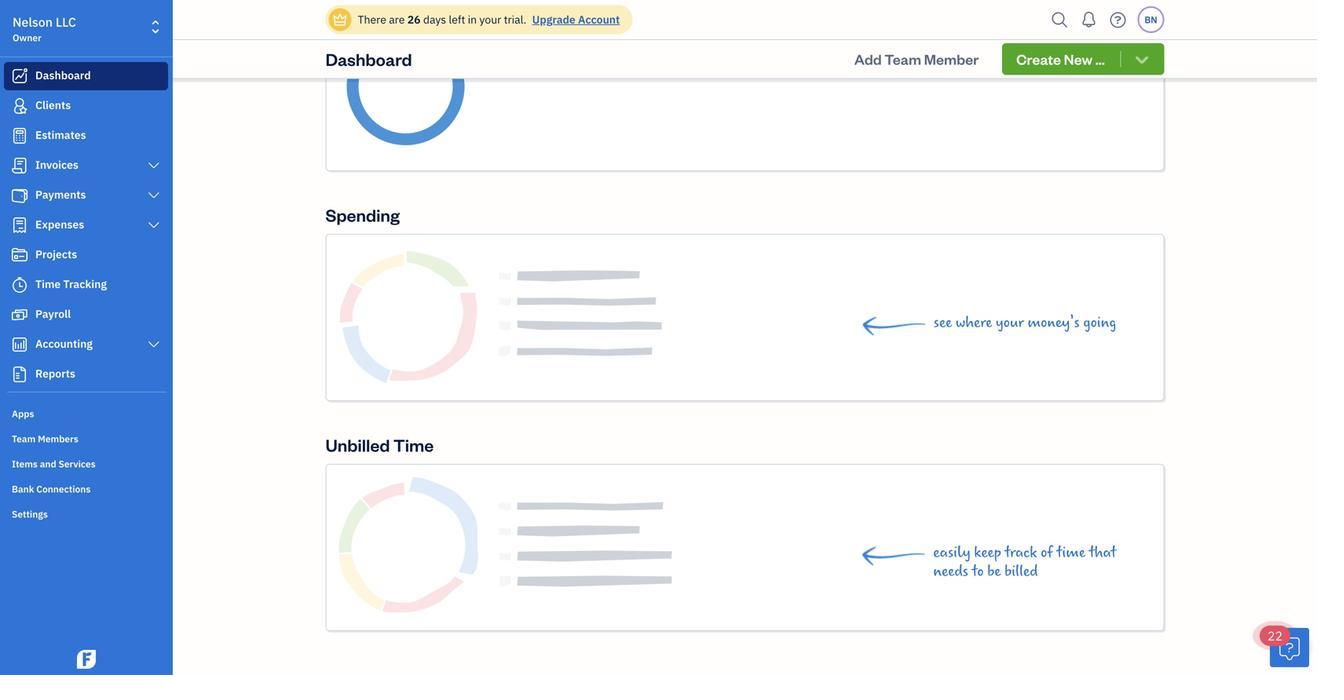 Task type: vqa. For each thing, say whether or not it's contained in the screenshot.
owes
no



Task type: describe. For each thing, give the bounding box(es) containing it.
that
[[1090, 544, 1117, 562]]

bank connections link
[[4, 477, 168, 501]]

1 horizontal spatial time
[[394, 434, 434, 456]]

reports
[[35, 367, 75, 381]]

upgrade account link
[[529, 12, 620, 27]]

bank connections
[[12, 483, 91, 496]]

where
[[956, 314, 993, 331]]

track
[[1005, 544, 1038, 562]]

team inside main element
[[12, 433, 36, 446]]

dashboard image
[[10, 68, 29, 84]]

total
[[1074, 52, 1100, 69]]

accounting
[[35, 337, 93, 351]]

online
[[512, 21, 548, 37]]

estimates link
[[4, 122, 168, 150]]

chevrondown image
[[1133, 51, 1151, 67]]

client image
[[10, 98, 29, 114]]

items
[[12, 458, 38, 471]]

22 button
[[1260, 626, 1310, 668]]

accounting link
[[4, 331, 168, 359]]

team members
[[12, 433, 78, 446]]

clients link
[[4, 92, 168, 120]]

revenue
[[1103, 52, 1148, 69]]

services
[[59, 458, 96, 471]]

payments
[[35, 187, 86, 202]]

upgrade
[[532, 12, 576, 27]]

dashboard link
[[4, 62, 168, 90]]

26
[[408, 12, 421, 27]]

report image
[[10, 367, 29, 383]]

time tracking link
[[4, 271, 168, 299]]

account
[[578, 12, 620, 27]]

invoices
[[35, 158, 79, 172]]

create new … button
[[1003, 43, 1165, 75]]

crown image
[[332, 11, 348, 28]]

payroll
[[35, 307, 71, 321]]

add team member button
[[841, 43, 993, 75]]

money image
[[10, 307, 29, 323]]

settings
[[12, 508, 48, 521]]

projects
[[35, 247, 77, 262]]

trial.
[[504, 12, 527, 27]]

go to help image
[[1106, 8, 1131, 32]]

dashboard inside main element
[[35, 68, 91, 83]]

create new …
[[1017, 50, 1105, 68]]

left
[[449, 12, 465, 27]]

bank
[[12, 483, 34, 496]]

notifications image
[[1077, 4, 1102, 35]]

apps
[[12, 408, 34, 420]]

project image
[[10, 248, 29, 263]]

be
[[988, 563, 1001, 581]]

in
[[468, 12, 477, 27]]

add
[[855, 50, 882, 68]]

expenses
[[35, 217, 84, 232]]

nelson llc owner
[[13, 14, 76, 44]]

items and services
[[12, 458, 96, 471]]

of
[[1041, 544, 1053, 562]]

billed
[[1005, 563, 1038, 581]]

bn button
[[1138, 6, 1165, 33]]

payments link
[[4, 182, 168, 210]]

llc
[[56, 14, 76, 30]]

…
[[1096, 50, 1105, 68]]

member
[[924, 50, 979, 68]]

expense image
[[10, 218, 29, 233]]

settings link
[[4, 502, 168, 526]]

to
[[972, 563, 984, 581]]

members
[[38, 433, 78, 446]]



Task type: locate. For each thing, give the bounding box(es) containing it.
1 vertical spatial team
[[12, 433, 36, 446]]

—
[[585, 21, 594, 37]]

invoice image
[[10, 158, 29, 174]]

estimate image
[[10, 128, 29, 144]]

see
[[934, 314, 953, 331]]

0 horizontal spatial time
[[35, 277, 61, 292]]

bn
[[1145, 13, 1158, 26]]

spending
[[326, 204, 400, 226]]

your right where
[[996, 314, 1024, 331]]

time
[[35, 277, 61, 292], [394, 434, 434, 456]]

search image
[[1048, 8, 1073, 32]]

time right timer image
[[35, 277, 61, 292]]

and
[[40, 458, 56, 471]]

1 chevron large down image from the top
[[147, 160, 161, 172]]

0 vertical spatial your
[[480, 12, 502, 27]]

1 horizontal spatial $3,900
[[1072, 23, 1148, 53]]

payment image
[[10, 188, 29, 204]]

there are 26 days left in your trial. upgrade account
[[358, 12, 620, 27]]

reports link
[[4, 361, 168, 389]]

clients
[[35, 98, 71, 112]]

timer image
[[10, 277, 29, 293]]

apps link
[[4, 402, 168, 425]]

chevron large down image for expenses
[[147, 219, 161, 232]]

0 horizontal spatial your
[[480, 12, 502, 27]]

1 horizontal spatial your
[[996, 314, 1024, 331]]

your right in
[[480, 12, 502, 27]]

chevron large down image for payments
[[147, 189, 161, 202]]

resource center badge image
[[1271, 629, 1310, 668]]

1 horizontal spatial team
[[885, 50, 922, 68]]

estimates
[[35, 128, 86, 142]]

1 vertical spatial your
[[996, 314, 1024, 331]]

nelson
[[13, 14, 53, 30]]

owner
[[13, 31, 42, 44]]

chevron large down image for invoices
[[147, 160, 161, 172]]

items and services link
[[4, 452, 168, 475]]

2 vertical spatial chevron large down image
[[147, 219, 161, 232]]

expenses link
[[4, 211, 168, 240]]

22
[[1268, 628, 1283, 645]]

team inside button
[[885, 50, 922, 68]]

0 vertical spatial time
[[35, 277, 61, 292]]

time tracking
[[35, 277, 107, 292]]

chevron large down image up the projects link
[[147, 219, 161, 232]]

dashboard down there
[[326, 48, 412, 70]]

3 chevron large down image from the top
[[147, 219, 161, 232]]

chevron large down image
[[147, 160, 161, 172], [147, 189, 161, 202], [147, 219, 161, 232]]

unbilled
[[326, 434, 390, 456]]

online sales — $3,900
[[512, 21, 638, 37]]

dashboard
[[326, 48, 412, 70], [35, 68, 91, 83]]

sales
[[551, 21, 582, 37]]

invoices link
[[4, 152, 168, 180]]

days
[[423, 12, 446, 27]]

dashboard up the 'clients'
[[35, 68, 91, 83]]

main element
[[0, 0, 212, 676]]

0 vertical spatial team
[[885, 50, 922, 68]]

chevron large down image up expenses link
[[147, 189, 161, 202]]

add team member
[[855, 50, 979, 68]]

chart image
[[10, 337, 29, 353]]

1 vertical spatial time
[[394, 434, 434, 456]]

0 vertical spatial chevron large down image
[[147, 160, 161, 172]]

team down apps
[[12, 433, 36, 446]]

chevron large down image
[[147, 339, 161, 351]]

freshbooks image
[[74, 651, 99, 669]]

your
[[480, 12, 502, 27], [996, 314, 1024, 331]]

unbilled time
[[326, 434, 434, 456]]

time inside main element
[[35, 277, 61, 292]]

new
[[1064, 50, 1093, 68]]

1 horizontal spatial dashboard
[[326, 48, 412, 70]]

easily keep track of time that needs to be billed
[[934, 544, 1117, 581]]

$3,900
[[597, 21, 638, 37], [1072, 23, 1148, 53]]

0 horizontal spatial dashboard
[[35, 68, 91, 83]]

team members link
[[4, 427, 168, 450]]

chevron large down image inside payments link
[[147, 189, 161, 202]]

time
[[1057, 544, 1086, 562]]

team right add
[[885, 50, 922, 68]]

chevron large down image up payments link
[[147, 160, 161, 172]]

team
[[885, 50, 922, 68], [12, 433, 36, 446]]

money's
[[1028, 314, 1080, 331]]

create
[[1017, 50, 1062, 68]]

$3,900 total revenue
[[1072, 23, 1148, 69]]

easily
[[934, 544, 971, 562]]

time right unbilled
[[394, 434, 434, 456]]

keep
[[975, 544, 1002, 562]]

see where your money's going
[[934, 314, 1117, 331]]

1 vertical spatial chevron large down image
[[147, 189, 161, 202]]

chevron large down image inside invoices link
[[147, 160, 161, 172]]

0 horizontal spatial team
[[12, 433, 36, 446]]

needs
[[934, 563, 969, 581]]

going
[[1084, 314, 1117, 331]]

chevron large down image inside expenses link
[[147, 219, 161, 232]]

tracking
[[63, 277, 107, 292]]

are
[[389, 12, 405, 27]]

0 horizontal spatial $3,900
[[597, 21, 638, 37]]

there
[[358, 12, 387, 27]]

projects link
[[4, 241, 168, 270]]

2 chevron large down image from the top
[[147, 189, 161, 202]]

payroll link
[[4, 301, 168, 329]]

connections
[[36, 483, 91, 496]]



